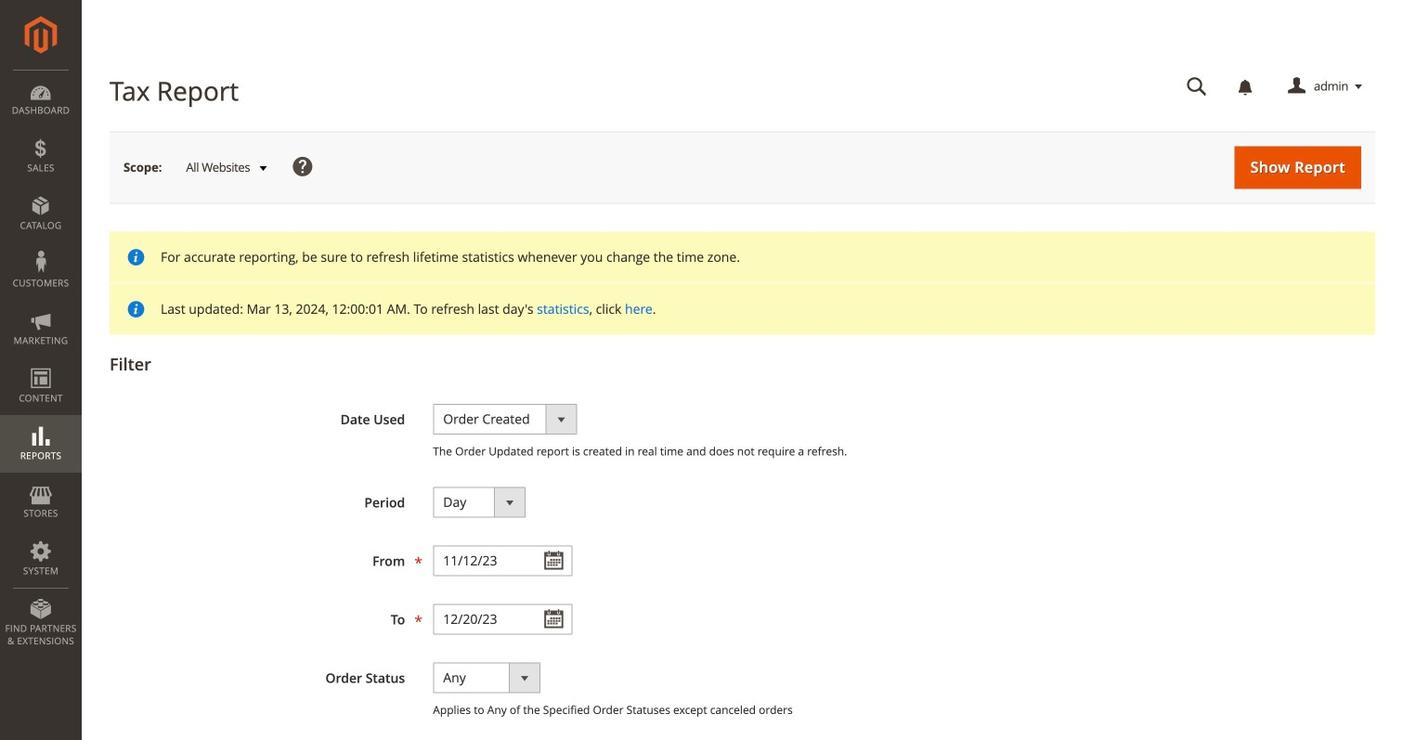 Task type: vqa. For each thing, say whether or not it's contained in the screenshot.
Magento Admin Panel image
yes



Task type: locate. For each thing, give the bounding box(es) containing it.
menu bar
[[0, 70, 82, 657]]

None text field
[[1174, 71, 1221, 103], [433, 546, 573, 576], [433, 604, 573, 635], [1174, 71, 1221, 103], [433, 546, 573, 576], [433, 604, 573, 635]]

magento admin panel image
[[25, 16, 57, 54]]



